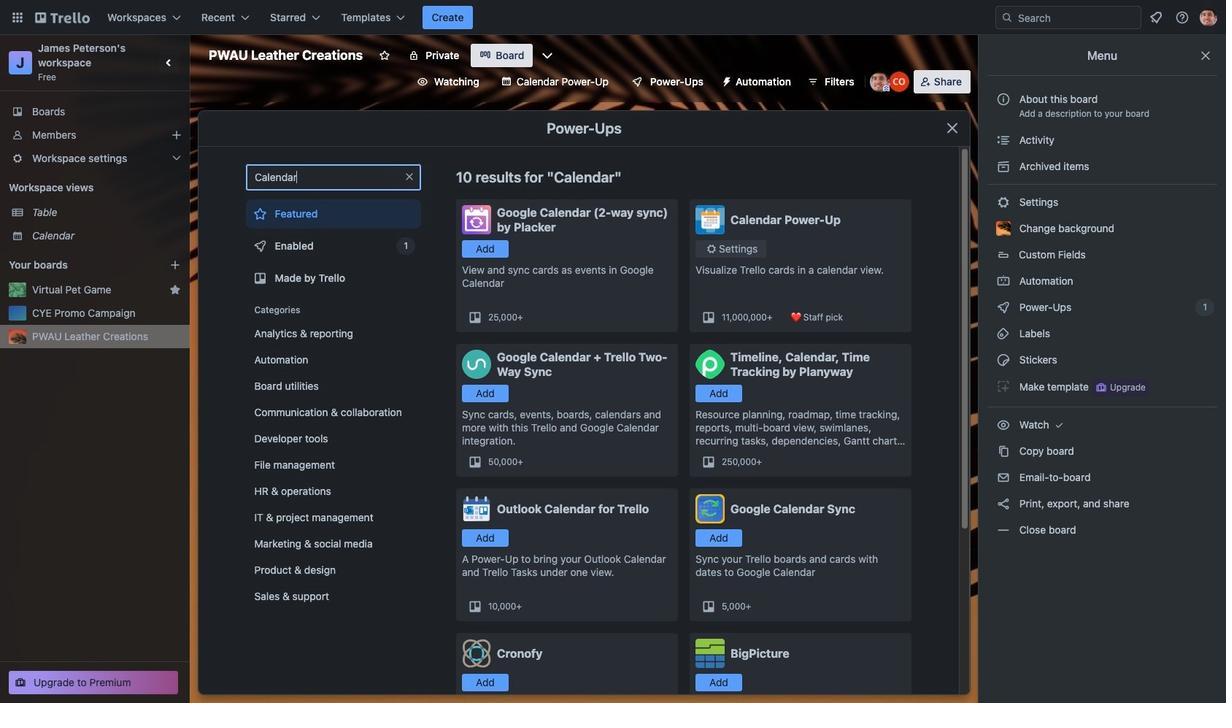 Task type: locate. For each thing, give the bounding box(es) containing it.
customize views image
[[541, 48, 555, 63]]

2 sm image from the top
[[997, 274, 1011, 288]]

open information menu image
[[1176, 10, 1190, 25]]

search image
[[1002, 12, 1014, 23]]

4 sm image from the top
[[997, 379, 1011, 394]]

7 sm image from the top
[[997, 523, 1011, 537]]

starred icon image
[[169, 284, 181, 296]]

sm image
[[716, 70, 736, 91], [997, 159, 1011, 174], [997, 195, 1011, 210], [705, 242, 719, 256], [997, 300, 1011, 315], [997, 326, 1011, 341], [1053, 418, 1067, 432], [997, 444, 1011, 459], [997, 470, 1011, 485]]

this member is an admin of this board. image
[[883, 85, 890, 92]]

add board image
[[169, 259, 181, 271]]

sm image
[[997, 133, 1011, 147], [997, 274, 1011, 288], [997, 353, 1011, 367], [997, 379, 1011, 394], [997, 418, 1011, 432], [997, 497, 1011, 511], [997, 523, 1011, 537]]

1 sm image from the top
[[997, 133, 1011, 147]]

0 notifications image
[[1148, 9, 1165, 26]]

your boards with 3 items element
[[9, 256, 147, 274]]



Task type: describe. For each thing, give the bounding box(es) containing it.
christina overa (christinaovera) image
[[889, 72, 910, 92]]

james peterson (jamespeterson93) image
[[1200, 9, 1218, 26]]

6 sm image from the top
[[997, 497, 1011, 511]]

james peterson (jamespeterson93) image
[[870, 72, 891, 92]]

Search text field
[[246, 164, 421, 191]]

3 sm image from the top
[[997, 353, 1011, 367]]

back to home image
[[35, 6, 90, 29]]

Search field
[[1014, 7, 1141, 28]]

workspace navigation collapse icon image
[[159, 53, 180, 73]]

Board name text field
[[202, 44, 370, 67]]

primary element
[[0, 0, 1227, 35]]

star or unstar board image
[[379, 50, 391, 61]]

5 sm image from the top
[[997, 418, 1011, 432]]



Task type: vqa. For each thing, say whether or not it's contained in the screenshot.
James Peterson (jamespeterson93) Icon
yes



